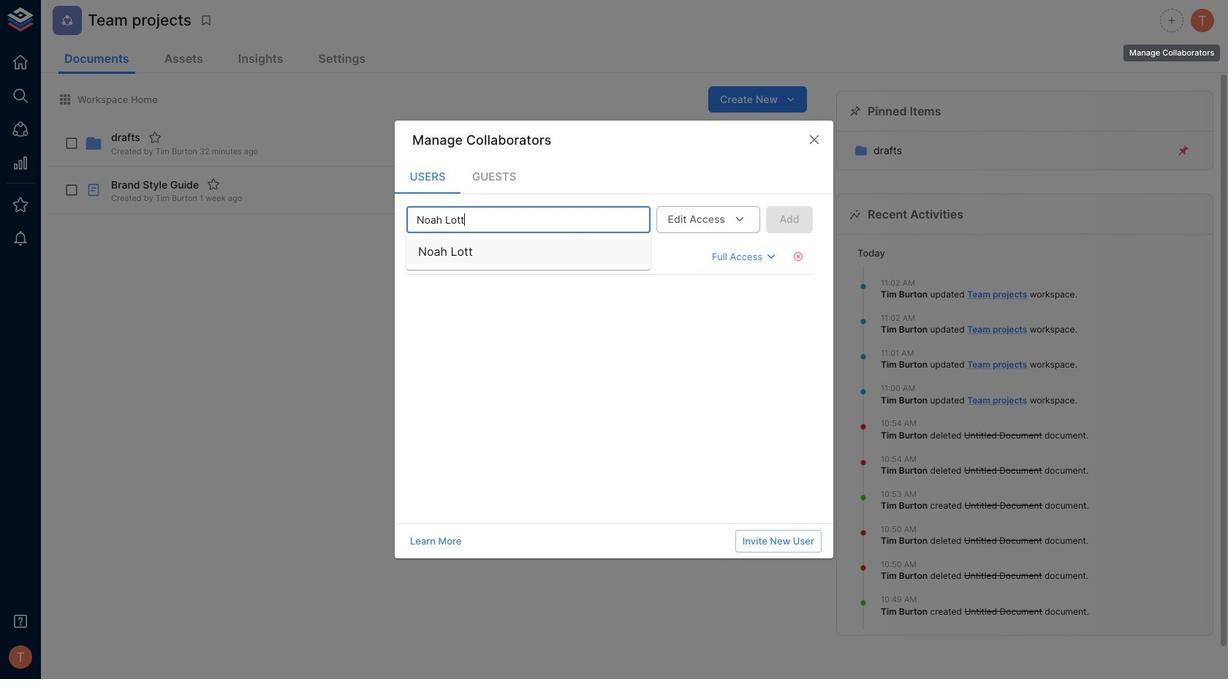 Task type: locate. For each thing, give the bounding box(es) containing it.
dialog
[[395, 121, 834, 559]]

0 vertical spatial favorite image
[[148, 131, 161, 144]]

tooltip
[[1123, 34, 1222, 63]]

tab list
[[395, 159, 834, 194]]

1 horizontal spatial favorite image
[[207, 178, 220, 191]]

1 vertical spatial favorite image
[[207, 178, 220, 191]]

unpin image
[[1177, 144, 1191, 157]]

list box
[[407, 233, 651, 270]]

option
[[407, 239, 651, 264]]

favorite image
[[148, 131, 161, 144], [207, 178, 220, 191]]



Task type: describe. For each thing, give the bounding box(es) containing it.
bookmark image
[[200, 14, 213, 27]]

0 horizontal spatial favorite image
[[148, 131, 161, 144]]

Search to Add Users... text field
[[411, 211, 622, 229]]



Task type: vqa. For each thing, say whether or not it's contained in the screenshot.
Favorite icon
yes



